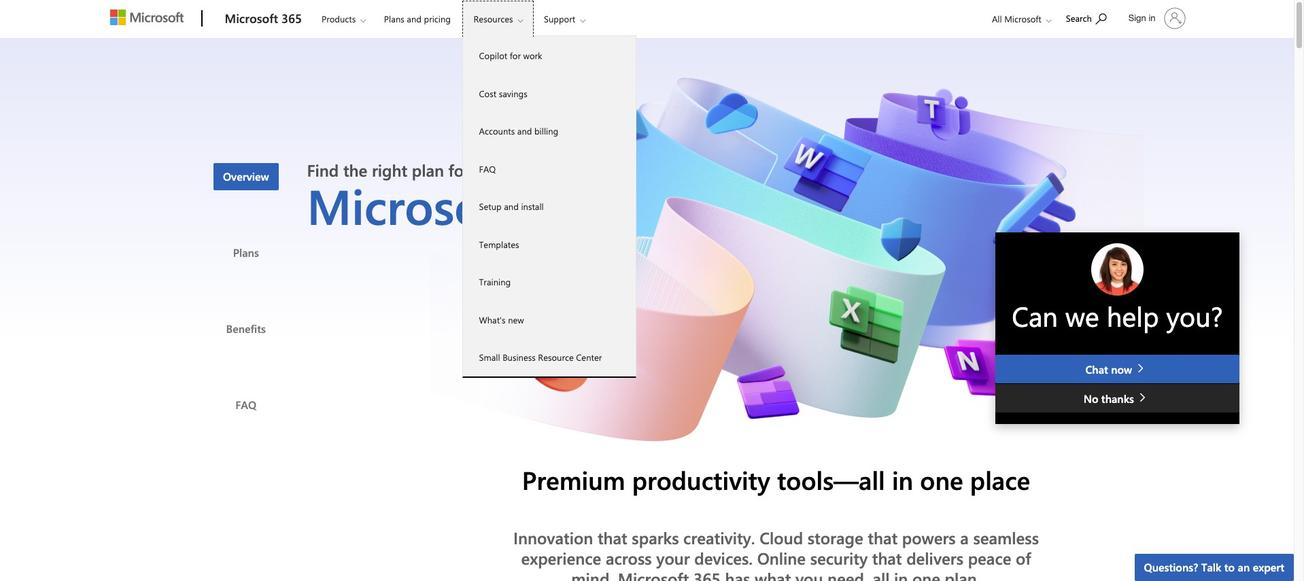 Task type: describe. For each thing, give the bounding box(es) containing it.
innovation
[[514, 527, 594, 549]]

copilot for work link
[[463, 37, 636, 75]]

that right 'need,'
[[873, 548, 903, 569]]

and for accounts
[[518, 125, 532, 137]]

1 horizontal spatial 365
[[531, 173, 612, 238]]

chat now button
[[996, 355, 1240, 383]]

chat
[[1086, 362, 1109, 377]]

mind.
[[572, 568, 614, 582]]

cost savings link
[[463, 75, 636, 112]]

accounts and billing link
[[463, 112, 636, 150]]

no
[[1084, 392, 1099, 406]]

you?
[[1167, 298, 1224, 334]]

small
[[479, 352, 500, 363]]

microsoft inside dropdown button
[[1005, 13, 1042, 24]]

premium productivity tools—all in one place
[[522, 463, 1031, 497]]

products
[[322, 13, 356, 24]]

creativity.
[[684, 527, 756, 549]]

now
[[1112, 362, 1133, 377]]

no thanks
[[1084, 392, 1138, 406]]

search button
[[1061, 2, 1113, 33]]

install
[[521, 201, 544, 212]]

the
[[344, 159, 368, 181]]

an
[[1239, 561, 1251, 575]]

work
[[524, 50, 543, 61]]

all
[[993, 13, 1003, 24]]

plans and pricing
[[384, 13, 451, 24]]

can we help you?
[[1013, 298, 1224, 334]]

templates link
[[463, 226, 636, 263]]

small business resource center link
[[463, 339, 636, 377]]

find the right plan for you
[[307, 159, 502, 181]]

of
[[1016, 548, 1032, 569]]

productivity
[[633, 463, 771, 497]]

resources
[[474, 13, 513, 24]]

seamless
[[974, 527, 1040, 549]]

plans for plans
[[233, 245, 259, 260]]

we
[[1066, 298, 1100, 334]]

delivers
[[907, 548, 964, 569]]

for inside "link"
[[510, 50, 521, 61]]

thanks
[[1102, 392, 1135, 406]]

1 vertical spatial in
[[893, 463, 914, 497]]

plans and pricing link
[[378, 1, 457, 33]]

has
[[726, 568, 751, 582]]

in inside sign in link
[[1149, 13, 1156, 23]]

find
[[307, 159, 339, 181]]

sign in
[[1129, 13, 1156, 23]]

Search search field
[[1060, 2, 1121, 33]]

storage
[[808, 527, 864, 549]]

sign in link
[[1121, 2, 1192, 35]]

cloud
[[760, 527, 804, 549]]

across
[[606, 548, 652, 569]]

need,
[[828, 568, 869, 582]]

tools—all
[[778, 463, 886, 497]]

faq for faq link
[[479, 163, 496, 175]]

security
[[811, 548, 868, 569]]

resource
[[538, 352, 574, 363]]

cost
[[479, 87, 497, 99]]

plans button
[[214, 239, 279, 266]]

online
[[758, 548, 806, 569]]

help
[[1107, 298, 1160, 334]]

microsoft inside innovation that sparks creativity. cloud storage that powers a seamless experience across your devices. online security that delivers peace of mind. microsoft 365 has what you need, all in one plan.
[[618, 568, 689, 582]]

benefits
[[226, 321, 266, 336]]

resources button
[[462, 1, 534, 37]]

training
[[479, 276, 511, 288]]

all microsoft button
[[982, 1, 1059, 37]]

copilot for work
[[479, 50, 543, 61]]

that up mind.
[[598, 527, 628, 549]]

overview button
[[214, 163, 279, 190]]

0 vertical spatial 365
[[282, 10, 302, 27]]

benefits button
[[214, 315, 279, 343]]

plan.
[[945, 568, 982, 582]]

0 vertical spatial microsoft 365
[[225, 10, 302, 27]]



Task type: locate. For each thing, give the bounding box(es) containing it.
for right plan
[[449, 159, 470, 181]]

1 horizontal spatial microsoft 365
[[307, 173, 612, 238]]

copilot
[[479, 50, 508, 61]]

1 vertical spatial 365
[[531, 173, 612, 238]]

questions? talk to an expert
[[1145, 561, 1285, 575]]

0 horizontal spatial 365
[[282, 10, 302, 27]]

and left pricing
[[407, 13, 422, 24]]

you
[[475, 159, 502, 181], [796, 568, 824, 582]]

0 vertical spatial and
[[407, 13, 422, 24]]

can
[[1013, 298, 1059, 334]]

1 vertical spatial plans
[[233, 245, 259, 260]]

and
[[407, 13, 422, 24], [518, 125, 532, 137], [504, 201, 519, 212]]

and for setup
[[504, 201, 519, 212]]

all
[[873, 568, 890, 582]]

training link
[[463, 263, 636, 301]]

accounts
[[479, 125, 515, 137]]

plan
[[412, 159, 444, 181]]

for
[[510, 50, 521, 61], [449, 159, 470, 181]]

what
[[755, 568, 791, 582]]

1 vertical spatial microsoft 365
[[307, 173, 612, 238]]

and for plans
[[407, 13, 422, 24]]

cost savings
[[479, 87, 528, 99]]

sign
[[1129, 13, 1147, 23]]

and left billing
[[518, 125, 532, 137]]

2 horizontal spatial 365
[[694, 568, 721, 582]]

to
[[1225, 561, 1236, 575]]

small business resource center
[[479, 352, 602, 363]]

in inside innovation that sparks creativity. cloud storage that powers a seamless experience across your devices. online security that delivers peace of mind. microsoft 365 has what you need, all in one plan.
[[895, 568, 909, 582]]

savings
[[499, 87, 528, 99]]

2 vertical spatial and
[[504, 201, 519, 212]]

powers
[[903, 527, 956, 549]]

new
[[508, 314, 524, 326]]

questions?
[[1145, 561, 1199, 575]]

billing
[[535, 125, 559, 137]]

1 vertical spatial one
[[913, 568, 941, 582]]

what's new link
[[463, 301, 636, 339]]

microsoft
[[225, 10, 278, 27], [1005, 13, 1042, 24], [307, 173, 518, 238], [618, 568, 689, 582]]

support
[[544, 13, 576, 24]]

plans
[[384, 13, 405, 24], [233, 245, 259, 260]]

faq for faq "button"
[[236, 398, 257, 412]]

plans inside the plans button
[[233, 245, 259, 260]]

1 vertical spatial for
[[449, 159, 470, 181]]

what's
[[479, 314, 506, 326]]

faq inside "button"
[[236, 398, 257, 412]]

and right setup
[[504, 201, 519, 212]]

setup
[[479, 201, 502, 212]]

one inside innovation that sparks creativity. cloud storage that powers a seamless experience across your devices. online security that delivers peace of mind. microsoft 365 has what you need, all in one plan.
[[913, 568, 941, 582]]

support button
[[533, 1, 597, 37]]

place
[[971, 463, 1031, 497]]

peace
[[969, 548, 1012, 569]]

right
[[372, 159, 408, 181]]

microsoft image
[[110, 10, 183, 25]]

no thanks button
[[996, 385, 1240, 413]]

chat now
[[1086, 362, 1136, 377]]

for left work
[[510, 50, 521, 61]]

overview
[[223, 169, 269, 183]]

0 horizontal spatial for
[[449, 159, 470, 181]]

sparks
[[632, 527, 679, 549]]

0 vertical spatial in
[[1149, 13, 1156, 23]]

pricing
[[424, 13, 451, 24]]

what's new
[[479, 314, 524, 326]]

premium
[[522, 463, 626, 497]]

you inside innovation that sparks creativity. cloud storage that powers a seamless experience across your devices. online security that delivers peace of mind. microsoft 365 has what you need, all in one plan.
[[796, 568, 824, 582]]

1 horizontal spatial you
[[796, 568, 824, 582]]

templates
[[479, 238, 519, 250]]

0 horizontal spatial you
[[475, 159, 502, 181]]

plans for plans and pricing
[[384, 13, 405, 24]]

microsoft 365
[[225, 10, 302, 27], [307, 173, 612, 238]]

1 horizontal spatial for
[[510, 50, 521, 61]]

1 vertical spatial faq
[[236, 398, 257, 412]]

1 vertical spatial you
[[796, 568, 824, 582]]

a
[[961, 527, 969, 549]]

talk
[[1202, 561, 1222, 575]]

one left place
[[921, 463, 964, 497]]

0 horizontal spatial faq
[[236, 398, 257, 412]]

0 horizontal spatial microsoft 365
[[225, 10, 302, 27]]

all microsoft
[[993, 13, 1042, 24]]

experience
[[521, 548, 602, 569]]

0 horizontal spatial plans
[[233, 245, 259, 260]]

devices.
[[695, 548, 753, 569]]

setup and install link
[[463, 188, 636, 226]]

accounts and billing
[[479, 125, 559, 137]]

faq link
[[463, 150, 636, 188]]

expert
[[1254, 561, 1285, 575]]

innovation that sparks creativity. cloud storage that powers a seamless experience across your devices. online security that delivers peace of mind. microsoft 365 has what you need, all in one plan.
[[514, 527, 1040, 582]]

setup and install
[[479, 201, 544, 212]]

center
[[576, 352, 602, 363]]

0 vertical spatial one
[[921, 463, 964, 497]]

business
[[503, 352, 536, 363]]

questions? talk to an expert button
[[1135, 555, 1295, 582]]

1 horizontal spatial plans
[[384, 13, 405, 24]]

plans inside plans and pricing link
[[384, 13, 405, 24]]

in right sign
[[1149, 13, 1156, 23]]

2 vertical spatial 365
[[694, 568, 721, 582]]

0 vertical spatial you
[[475, 159, 502, 181]]

your
[[657, 548, 690, 569]]

0 vertical spatial plans
[[384, 13, 405, 24]]

1 horizontal spatial faq
[[479, 163, 496, 175]]

faq
[[479, 163, 496, 175], [236, 398, 257, 412]]

2 vertical spatial in
[[895, 568, 909, 582]]

0 vertical spatial faq
[[479, 163, 496, 175]]

faq button
[[214, 392, 279, 419]]

365 inside innovation that sparks creativity. cloud storage that powers a seamless experience across your devices. online security that delivers peace of mind. microsoft 365 has what you need, all in one plan.
[[694, 568, 721, 582]]

0 vertical spatial for
[[510, 50, 521, 61]]

1 vertical spatial and
[[518, 125, 532, 137]]

in right all
[[895, 568, 909, 582]]

one left plan. on the bottom of page
[[913, 568, 941, 582]]

search
[[1067, 12, 1093, 24]]

you up setup
[[475, 159, 502, 181]]

you right what
[[796, 568, 824, 582]]

365
[[282, 10, 302, 27], [531, 173, 612, 238], [694, 568, 721, 582]]

in up powers
[[893, 463, 914, 497]]

that
[[598, 527, 628, 549], [868, 527, 898, 549], [873, 548, 903, 569]]

products button
[[310, 1, 377, 37]]

that up all
[[868, 527, 898, 549]]

microsoft 365 link
[[218, 1, 309, 37]]



Task type: vqa. For each thing, say whether or not it's contained in the screenshot.
You to the left
yes



